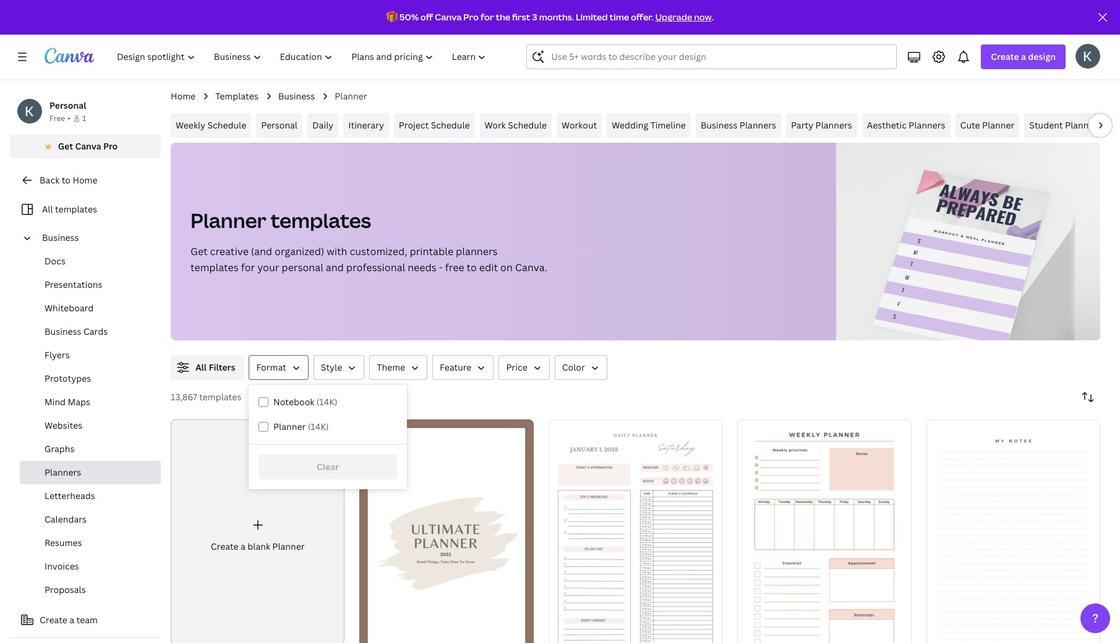 Task type: describe. For each thing, give the bounding box(es) containing it.
simple clean minimalist planner image
[[926, 420, 1100, 644]]

proposals
[[45, 584, 86, 596]]

clear
[[317, 461, 339, 473]]

blank
[[248, 541, 270, 553]]

to inside the get creative (and organized) with customized, printable planners templates for your personal and professional needs - free to edit on canva.
[[467, 261, 477, 275]]

create a team button
[[10, 609, 161, 633]]

invoices link
[[20, 555, 161, 579]]

1 horizontal spatial home
[[171, 90, 196, 102]]

planner right student
[[1065, 119, 1097, 131]]

cute planner link
[[955, 113, 1019, 138]]

back
[[40, 174, 60, 186]]

work schedule link
[[480, 113, 552, 138]]

color
[[562, 362, 585, 374]]

clear button
[[259, 455, 397, 480]]

personal link
[[256, 113, 302, 138]]

business inside 'link'
[[42, 232, 79, 244]]

daily link
[[307, 113, 338, 138]]

on
[[500, 261, 513, 275]]

create a team
[[40, 615, 98, 626]]

calendars
[[45, 514, 87, 526]]

templates for 13,867 templates
[[199, 391, 241, 403]]

maps
[[68, 396, 90, 408]]

planners down "graphs"
[[45, 467, 81, 479]]

for inside the get creative (and organized) with customized, printable planners templates for your personal and professional needs - free to edit on canva.
[[241, 261, 255, 275]]

team
[[76, 615, 98, 626]]

cute
[[960, 119, 980, 131]]

planner templates
[[190, 207, 371, 234]]

create for create a design
[[991, 51, 1019, 62]]

13,867 templates
[[171, 391, 241, 403]]

canva inside button
[[75, 140, 101, 152]]

elegant planner cover design image
[[360, 420, 534, 644]]

get for get creative (and organized) with customized, printable planners templates for your personal and professional needs - free to edit on canva.
[[190, 245, 208, 259]]

weekly
[[176, 119, 205, 131]]

canva.
[[515, 261, 547, 275]]

party
[[791, 119, 813, 131]]

0 horizontal spatial home
[[73, 174, 97, 186]]

schedule for weekly schedule
[[207, 119, 246, 131]]

all for all templates
[[42, 203, 53, 215]]

mind
[[45, 396, 66, 408]]

feature button
[[432, 356, 494, 380]]

itinerary
[[348, 119, 384, 131]]

design
[[1028, 51, 1056, 62]]

schedule for project schedule
[[431, 119, 470, 131]]

planner down notebook
[[273, 421, 306, 433]]

top level navigation element
[[109, 45, 497, 69]]

1
[[82, 113, 86, 124]]

aesthetic planners link
[[862, 113, 950, 138]]

templates link
[[215, 90, 258, 103]]

free
[[49, 113, 65, 124]]

back to home
[[40, 174, 97, 186]]

free
[[445, 261, 464, 275]]

student planner link
[[1024, 113, 1102, 138]]

all templates
[[42, 203, 97, 215]]

a for team
[[69, 615, 74, 626]]

flyers link
[[20, 344, 161, 367]]

cards
[[83, 326, 108, 338]]

notebook (14k)
[[273, 396, 337, 408]]

0 vertical spatial for
[[480, 11, 494, 23]]

planner (14k)
[[273, 421, 329, 433]]

flyers
[[45, 349, 70, 361]]

theme
[[377, 362, 405, 374]]

home link
[[171, 90, 196, 103]]

graphs link
[[20, 438, 161, 461]]

business cards
[[45, 326, 108, 338]]

project schedule link
[[394, 113, 475, 138]]

proposals link
[[20, 579, 161, 602]]

0 vertical spatial to
[[62, 174, 70, 186]]

schedule for work schedule
[[508, 119, 547, 131]]

offer.
[[631, 11, 654, 23]]

timeline
[[650, 119, 686, 131]]

planners for business planners
[[740, 119, 776, 131]]

personal
[[282, 261, 323, 275]]

format button
[[249, 356, 309, 380]]

party planners
[[791, 119, 852, 131]]

resumes
[[45, 537, 82, 549]]

now
[[694, 11, 712, 23]]

back to home link
[[10, 168, 161, 193]]

Sort by button
[[1075, 385, 1100, 410]]

get creative (and organized) with customized, printable planners templates for your personal and professional needs - free to edit on canva.
[[190, 245, 547, 275]]

presentations
[[45, 279, 102, 291]]

off
[[420, 11, 433, 23]]

planners for aesthetic planners
[[909, 119, 945, 131]]

create for create a team
[[40, 615, 67, 626]]

business up personal link on the top
[[278, 90, 315, 102]]

docs
[[45, 255, 66, 267]]

🎁 50% off canva pro for the first 3 months. limited time offer. upgrade now .
[[387, 11, 714, 23]]

filters
[[209, 362, 235, 374]]

kendall parks image
[[1075, 44, 1100, 69]]

needs
[[408, 261, 436, 275]]

workout link
[[557, 113, 602, 138]]



Task type: locate. For each thing, give the bounding box(es) containing it.
templates down "filters"
[[199, 391, 241, 403]]

1 horizontal spatial create
[[211, 541, 239, 553]]

get for get canva pro
[[58, 140, 73, 152]]

schedule right work at the top left
[[508, 119, 547, 131]]

0 vertical spatial create
[[991, 51, 1019, 62]]

a
[[1021, 51, 1026, 62], [241, 541, 245, 553], [69, 615, 74, 626]]

1 vertical spatial personal
[[261, 119, 297, 131]]

free •
[[49, 113, 70, 124]]

whiteboard link
[[20, 297, 161, 320]]

planner inside 'link'
[[982, 119, 1014, 131]]

pro inside button
[[103, 140, 118, 152]]

creative
[[210, 245, 249, 259]]

cute planner
[[960, 119, 1014, 131]]

create down proposals
[[40, 615, 67, 626]]

a left blank
[[241, 541, 245, 553]]

0 vertical spatial pro
[[463, 11, 479, 23]]

1 horizontal spatial get
[[190, 245, 208, 259]]

business cards link
[[20, 320, 161, 344]]

50%
[[399, 11, 419, 23]]

home up all templates link
[[73, 174, 97, 186]]

all filters
[[195, 362, 235, 374]]

1 horizontal spatial canva
[[435, 11, 462, 23]]

calendars link
[[20, 508, 161, 532]]

1 vertical spatial canva
[[75, 140, 101, 152]]

mind maps link
[[20, 391, 161, 414]]

months.
[[539, 11, 574, 23]]

printable
[[410, 245, 453, 259]]

a for design
[[1021, 51, 1026, 62]]

get inside button
[[58, 140, 73, 152]]

project
[[399, 119, 429, 131]]

0 vertical spatial (14k)
[[317, 396, 337, 408]]

3 schedule from the left
[[508, 119, 547, 131]]

0 horizontal spatial a
[[69, 615, 74, 626]]

templates inside the get creative (and organized) with customized, printable planners templates for your personal and professional needs - free to edit on canva.
[[190, 261, 239, 275]]

feature
[[440, 362, 472, 374]]

a inside button
[[69, 615, 74, 626]]

1 horizontal spatial pro
[[463, 11, 479, 23]]

a inside dropdown button
[[1021, 51, 1026, 62]]

0 vertical spatial business link
[[278, 90, 315, 103]]

business up docs
[[42, 232, 79, 244]]

letterheads
[[45, 490, 95, 502]]

0 vertical spatial home
[[171, 90, 196, 102]]

get canva pro button
[[10, 135, 161, 158]]

templates down back to home
[[55, 203, 97, 215]]

planner right blank
[[272, 541, 305, 553]]

(14k) for planner (14k)
[[308, 421, 329, 433]]

1 vertical spatial create
[[211, 541, 239, 553]]

2 horizontal spatial a
[[1021, 51, 1026, 62]]

2 horizontal spatial schedule
[[508, 119, 547, 131]]

2 vertical spatial a
[[69, 615, 74, 626]]

create a blank planner element
[[171, 420, 345, 644]]

the
[[496, 11, 510, 23]]

(and
[[251, 245, 272, 259]]

all templates link
[[17, 198, 153, 221]]

pink minimalist weekly planner image
[[737, 420, 911, 644]]

pro up back to home link
[[103, 140, 118, 152]]

create left blank
[[211, 541, 239, 553]]

0 horizontal spatial all
[[42, 203, 53, 215]]

all for all filters
[[195, 362, 207, 374]]

create a blank planner link
[[171, 420, 345, 644]]

itinerary link
[[343, 113, 389, 138]]

a left design
[[1021, 51, 1026, 62]]

business link up personal link on the top
[[278, 90, 315, 103]]

student planner
[[1029, 119, 1097, 131]]

0 vertical spatial personal
[[49, 100, 86, 111]]

style button
[[313, 356, 364, 380]]

personal left daily
[[261, 119, 297, 131]]

1 vertical spatial for
[[241, 261, 255, 275]]

1 vertical spatial a
[[241, 541, 245, 553]]

0 vertical spatial all
[[42, 203, 53, 215]]

for left your
[[241, 261, 255, 275]]

customized,
[[350, 245, 407, 259]]

invoices
[[45, 561, 79, 573]]

0 horizontal spatial for
[[241, 261, 255, 275]]

(14k) right notebook
[[317, 396, 337, 408]]

docs link
[[20, 250, 161, 273]]

upgrade
[[655, 11, 692, 23]]

2 horizontal spatial create
[[991, 51, 1019, 62]]

get left "creative"
[[190, 245, 208, 259]]

wedding timeline
[[612, 119, 686, 131]]

price button
[[499, 356, 550, 380]]

0 horizontal spatial get
[[58, 140, 73, 152]]

color button
[[555, 356, 607, 380]]

organized)
[[275, 245, 324, 259]]

1 horizontal spatial schedule
[[431, 119, 470, 131]]

to down planners
[[467, 261, 477, 275]]

business right timeline
[[701, 119, 737, 131]]

party planners link
[[786, 113, 857, 138]]

create inside button
[[40, 615, 67, 626]]

planners
[[456, 245, 498, 259]]

1 vertical spatial (14k)
[[308, 421, 329, 433]]

0 horizontal spatial to
[[62, 174, 70, 186]]

0 horizontal spatial business link
[[37, 226, 153, 250]]

(14k) for notebook (14k)
[[317, 396, 337, 408]]

first
[[512, 11, 530, 23]]

1 vertical spatial pro
[[103, 140, 118, 152]]

prototypes
[[45, 373, 91, 385]]

0 vertical spatial get
[[58, 140, 73, 152]]

style
[[321, 362, 342, 374]]

whiteboard
[[45, 302, 94, 314]]

home up weekly
[[171, 90, 196, 102]]

all left "filters"
[[195, 362, 207, 374]]

3
[[532, 11, 537, 23]]

workout
[[562, 119, 597, 131]]

planner templates image
[[836, 143, 1100, 341], [873, 170, 1050, 352]]

planners for party planners
[[815, 119, 852, 131]]

(14k) down notebook (14k)
[[308, 421, 329, 433]]

canva down the 1
[[75, 140, 101, 152]]

personal up •
[[49, 100, 86, 111]]

websites
[[45, 420, 82, 432]]

templates down "creative"
[[190, 261, 239, 275]]

a left team
[[69, 615, 74, 626]]

None search field
[[527, 45, 897, 69]]

business planners
[[701, 119, 776, 131]]

2 vertical spatial create
[[40, 615, 67, 626]]

canva right off
[[435, 11, 462, 23]]

all filters button
[[171, 356, 244, 380]]

1 vertical spatial home
[[73, 174, 97, 186]]

1 vertical spatial all
[[195, 362, 207, 374]]

0 vertical spatial canva
[[435, 11, 462, 23]]

1 horizontal spatial a
[[241, 541, 245, 553]]

personal
[[49, 100, 86, 111], [261, 119, 297, 131]]

format
[[256, 362, 286, 374]]

get inside the get creative (and organized) with customized, printable planners templates for your personal and professional needs - free to edit on canva.
[[190, 245, 208, 259]]

for left the
[[480, 11, 494, 23]]

create
[[991, 51, 1019, 62], [211, 541, 239, 553], [40, 615, 67, 626]]

1 horizontal spatial all
[[195, 362, 207, 374]]

time
[[610, 11, 629, 23]]

1 vertical spatial get
[[190, 245, 208, 259]]

to right back
[[62, 174, 70, 186]]

0 vertical spatial a
[[1021, 51, 1026, 62]]

planners left party
[[740, 119, 776, 131]]

letterheads link
[[20, 485, 161, 508]]

planner right 'cute'
[[982, 119, 1014, 131]]

templates for planner templates
[[271, 207, 371, 234]]

0 horizontal spatial create
[[40, 615, 67, 626]]

1 horizontal spatial personal
[[261, 119, 297, 131]]

pink minimalist dated personal daily planner image
[[548, 420, 722, 644]]

planner
[[335, 90, 367, 102], [982, 119, 1014, 131], [1065, 119, 1097, 131], [190, 207, 266, 234], [273, 421, 306, 433], [272, 541, 305, 553]]

•
[[68, 113, 70, 124]]

planners right aesthetic
[[909, 119, 945, 131]]

templates for all templates
[[55, 203, 97, 215]]

planner up "creative"
[[190, 207, 266, 234]]

business link down all templates link
[[37, 226, 153, 250]]

2 schedule from the left
[[431, 119, 470, 131]]

get canva pro
[[58, 140, 118, 152]]

create left design
[[991, 51, 1019, 62]]

0 horizontal spatial pro
[[103, 140, 118, 152]]

edit
[[479, 261, 498, 275]]

graphs
[[45, 443, 75, 455]]

pro left the
[[463, 11, 479, 23]]

schedule down templates link
[[207, 119, 246, 131]]

business planners link
[[696, 113, 781, 138]]

project schedule
[[399, 119, 470, 131]]

to
[[62, 174, 70, 186], [467, 261, 477, 275]]

and
[[326, 261, 344, 275]]

upgrade now button
[[655, 11, 712, 23]]

create a design
[[991, 51, 1056, 62]]

aesthetic
[[867, 119, 907, 131]]

student
[[1029, 119, 1063, 131]]

presentations link
[[20, 273, 161, 297]]

prototypes link
[[20, 367, 161, 391]]

all inside button
[[195, 362, 207, 374]]

create for create a blank planner
[[211, 541, 239, 553]]

1 horizontal spatial business link
[[278, 90, 315, 103]]

13,867
[[171, 391, 197, 403]]

wedding
[[612, 119, 648, 131]]

planner up itinerary
[[335, 90, 367, 102]]

0 horizontal spatial schedule
[[207, 119, 246, 131]]

1 horizontal spatial to
[[467, 261, 477, 275]]

a for blank
[[241, 541, 245, 553]]

1 schedule from the left
[[207, 119, 246, 131]]

business up flyers
[[45, 326, 81, 338]]

planners right party
[[815, 119, 852, 131]]

0 horizontal spatial canva
[[75, 140, 101, 152]]

templates
[[55, 203, 97, 215], [271, 207, 371, 234], [190, 261, 239, 275], [199, 391, 241, 403]]

Search search field
[[551, 45, 889, 69]]

1 vertical spatial to
[[467, 261, 477, 275]]

0 horizontal spatial personal
[[49, 100, 86, 111]]

theme button
[[369, 356, 427, 380]]

daily
[[312, 119, 333, 131]]

wedding timeline link
[[607, 113, 691, 138]]

1 horizontal spatial for
[[480, 11, 494, 23]]

business link
[[278, 90, 315, 103], [37, 226, 153, 250]]

get down •
[[58, 140, 73, 152]]

for
[[480, 11, 494, 23], [241, 261, 255, 275]]

resumes link
[[20, 532, 161, 555]]

1 vertical spatial business link
[[37, 226, 153, 250]]

all down back
[[42, 203, 53, 215]]

professional
[[346, 261, 405, 275]]

-
[[439, 261, 443, 275]]

create inside dropdown button
[[991, 51, 1019, 62]]

with
[[327, 245, 347, 259]]

weekly schedule link
[[171, 113, 251, 138]]

templates up with
[[271, 207, 371, 234]]

schedule right project
[[431, 119, 470, 131]]

your
[[257, 261, 279, 275]]



Task type: vqa. For each thing, say whether or not it's contained in the screenshot.
Shapes
no



